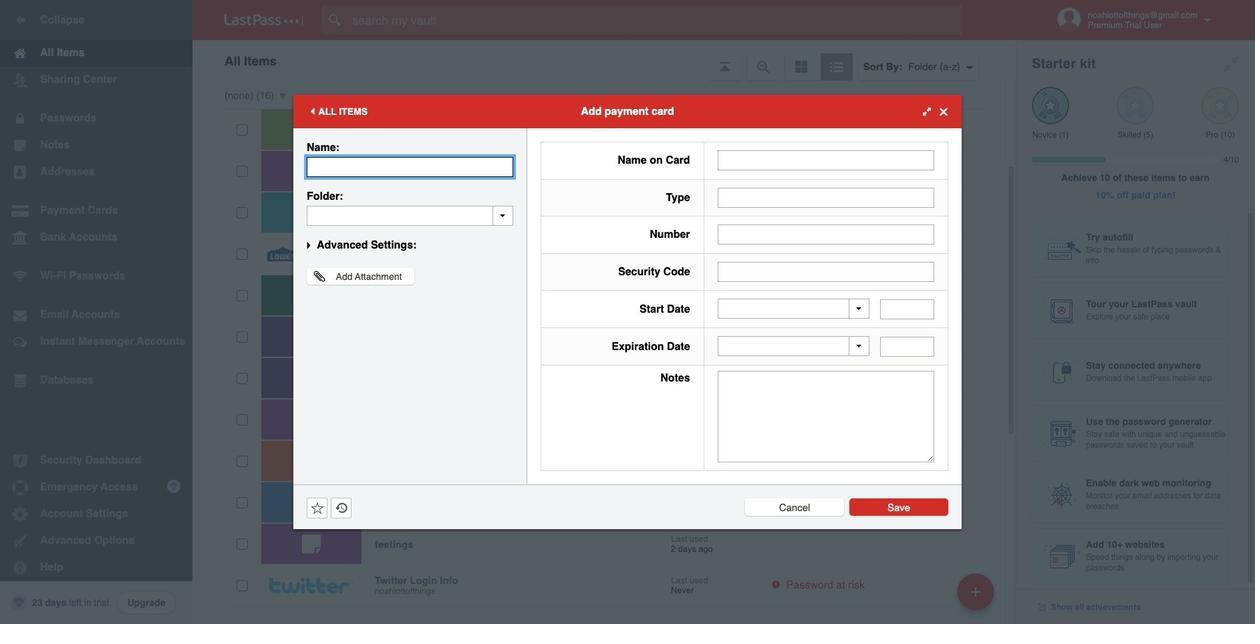 Task type: describe. For each thing, give the bounding box(es) containing it.
new item image
[[971, 587, 981, 597]]

vault options navigation
[[193, 40, 1016, 80]]



Task type: locate. For each thing, give the bounding box(es) containing it.
Search search field
[[322, 5, 989, 35]]

main navigation navigation
[[0, 0, 193, 624]]

None text field
[[307, 157, 513, 177], [718, 188, 934, 208], [718, 225, 934, 245], [718, 262, 934, 282], [718, 371, 934, 463], [307, 157, 513, 177], [718, 188, 934, 208], [718, 225, 934, 245], [718, 262, 934, 282], [718, 371, 934, 463]]

dialog
[[293, 95, 962, 529]]

new item navigation
[[952, 569, 1003, 624]]

lastpass image
[[225, 14, 303, 26]]

None text field
[[718, 151, 934, 171], [307, 206, 513, 226], [880, 299, 934, 319], [880, 337, 934, 357], [718, 151, 934, 171], [307, 206, 513, 226], [880, 299, 934, 319], [880, 337, 934, 357]]

search my vault text field
[[322, 5, 989, 35]]



